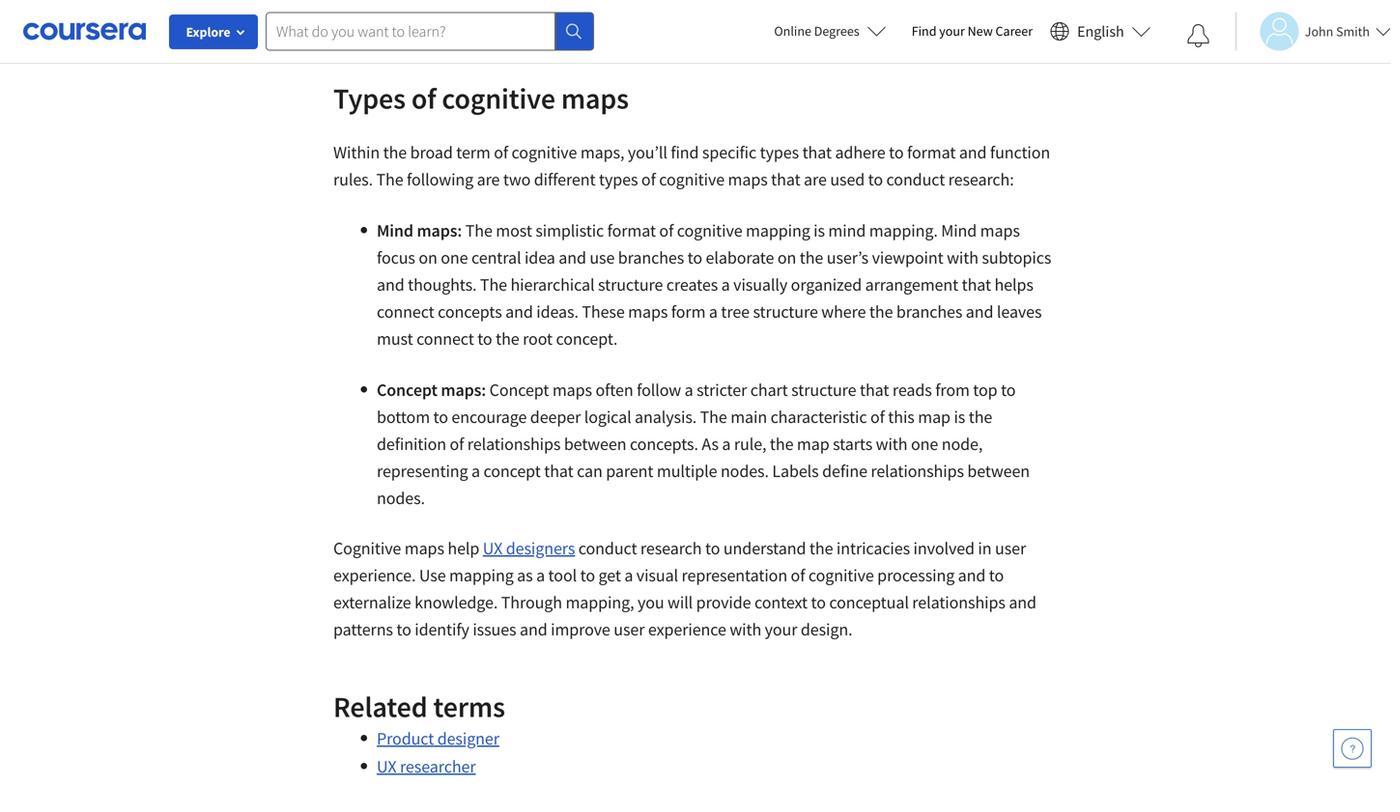 Task type: describe. For each thing, give the bounding box(es) containing it.
conduct research to understand the intricacies involved in user experience. use mapping as a tool to get a visual representation of cognitive processing and to externalize knowledge. through mapping, you will provide context to conceptual relationships and patterns to identify issues and improve user experience with your design.
[[333, 538, 1037, 641]]

(ux)
[[539, 10, 569, 32]]

1 vertical spatial structure
[[753, 301, 818, 323]]

this
[[888, 406, 915, 428]]

with inside concept maps often follow a stricter chart structure that reads from top to bottom to encourage deeper logical analysis. the main characteristic of this map is the definition of relationships between concepts. as a rule, the map starts with one node, representing a concept that can parent multiple nodes. labels define relationships between nodes.
[[876, 433, 908, 455]]

most
[[496, 220, 532, 242]]

maps inside concept maps often follow a stricter chart structure that reads from top to bottom to encourage deeper logical analysis. the main characteristic of this map is the definition of relationships between concepts. as a rule, the map starts with one node, representing a concept that can parent multiple nodes. labels define relationships between nodes.
[[553, 379, 592, 401]]

mind inside the most simplistic format of cognitive mapping is mind mapping. mind maps focus on one central idea and use branches to elaborate on the user's viewpoint with subtopics and thoughts. the hierarchical structure creates a visually organized arrangement that helps connect concepts and ideas. these maps form a tree structure where the branches and leaves must connect to the root concept.
[[941, 220, 977, 242]]

where
[[822, 301, 866, 323]]

the left "root"
[[496, 328, 520, 350]]

to up design.
[[811, 592, 826, 614]]

encourage
[[452, 406, 527, 428]]

1 horizontal spatial map
[[918, 406, 951, 428]]

different
[[534, 169, 596, 190]]

helps
[[995, 274, 1034, 296]]

improve
[[551, 619, 611, 641]]

leaves
[[997, 301, 1042, 323]]

ux researcher link
[[377, 756, 476, 778]]

logical
[[584, 406, 632, 428]]

and inside within the broad term of cognitive maps, you'll find specific types that adhere to format and function rules. the following are two different types of cognitive maps that are used to conduct research:
[[959, 142, 987, 163]]

follow
[[637, 379, 681, 401]]

1 horizontal spatial ux
[[483, 538, 503, 560]]

maps: for one
[[417, 220, 462, 242]]

of down encourage
[[450, 433, 464, 455]]

2 are from the left
[[804, 169, 827, 190]]

representing
[[377, 460, 468, 482]]

the up labels at the right of page
[[770, 433, 794, 455]]

you
[[638, 592, 664, 614]]

new
[[968, 22, 993, 40]]

cognitive up different
[[512, 142, 577, 163]]

conceptual
[[830, 592, 909, 614]]

of inside the most simplistic format of cognitive mapping is mind mapping. mind maps focus on one central idea and use branches to elaborate on the user's viewpoint with subtopics and thoughts. the hierarchical structure creates a visually organized arrangement that helps connect concepts and ideas. these maps form a tree structure where the branches and leaves must connect to the root concept.
[[659, 220, 674, 242]]

provide
[[696, 592, 751, 614]]

1 horizontal spatial between
[[968, 460, 1030, 482]]

find your new career link
[[902, 19, 1043, 43]]

show notifications image
[[1187, 24, 1211, 47]]

of down 'you'll'
[[642, 169, 656, 190]]

1 are from the left
[[477, 169, 500, 190]]

degrees
[[814, 22, 860, 40]]

you'll
[[628, 142, 668, 163]]

creates
[[667, 274, 718, 296]]

used
[[830, 169, 865, 190]]

of right types
[[412, 80, 436, 116]]

online
[[774, 22, 812, 40]]

the inside conduct research to understand the intricacies involved in user experience. use mapping as a tool to get a visual representation of cognitive processing and to externalize knowledge. through mapping, you will provide context to conceptual relationships and patterns to identify issues and improve user experience with your design.
[[810, 538, 833, 560]]

must
[[377, 328, 413, 350]]

labels
[[773, 460, 819, 482]]

related terms product designer ux researcher
[[333, 689, 505, 778]]

two
[[503, 169, 531, 190]]

product designer link
[[377, 728, 500, 750]]

of inside conduct research to understand the intricacies involved in user experience. use mapping as a tool to get a visual representation of cognitive processing and to externalize knowledge. through mapping, you will provide context to conceptual relationships and patterns to identify issues and improve user experience with your design.
[[791, 565, 805, 587]]

1 horizontal spatial branches
[[897, 301, 963, 323]]

concept for maps
[[490, 379, 549, 401]]

the inside concept maps often follow a stricter chart structure that reads from top to bottom to encourage deeper logical analysis. the main characteristic of this map is the definition of relationships between concepts. as a rule, the map starts with one node, representing a concept that can parent multiple nodes. labels define relationships between nodes.
[[700, 406, 727, 428]]

ux inside the related terms product designer ux researcher
[[377, 756, 397, 778]]

to left "identify"
[[397, 619, 411, 641]]

subtopics
[[982, 247, 1052, 269]]

with inside the most simplistic format of cognitive mapping is mind mapping. mind maps focus on one central idea and use branches to elaborate on the user's viewpoint with subtopics and thoughts. the hierarchical structure creates a visually organized arrangement that helps connect concepts and ideas. these maps form a tree structure where the branches and leaves must connect to the root concept.
[[947, 247, 979, 269]]

1 vertical spatial connect
[[417, 328, 474, 350]]

concept maps:
[[377, 379, 486, 401]]

online degrees
[[774, 22, 860, 40]]

the up organized
[[800, 247, 824, 269]]

get
[[599, 565, 621, 587]]

john smith
[[1305, 23, 1370, 40]]

the right where
[[870, 301, 893, 323]]

1 mind from the left
[[377, 220, 414, 242]]

to left z at left
[[637, 10, 652, 32]]

cognitive up term
[[442, 80, 556, 116]]

relationships inside conduct research to understand the intricacies involved in user experience. use mapping as a tool to get a visual representation of cognitive processing and to externalize knowledge. through mapping, you will provide context to conceptual relationships and patterns to identify issues and improve user experience with your design.
[[913, 592, 1006, 614]]

rules.
[[333, 169, 373, 190]]

central
[[472, 247, 521, 269]]

within
[[333, 142, 380, 163]]

to right top
[[1001, 379, 1016, 401]]

that left used at the top of the page
[[771, 169, 801, 190]]

context
[[755, 592, 808, 614]]

z
[[655, 10, 664, 32]]

types
[[333, 80, 406, 116]]

coursera image
[[23, 16, 146, 47]]

user experience (ux) terms: a to z glossary link
[[421, 10, 729, 32]]

What do you want to learn? text field
[[266, 12, 556, 51]]

to up creates
[[688, 247, 703, 269]]

definition
[[377, 433, 446, 455]]

cognitive inside conduct research to understand the intricacies involved in user experience. use mapping as a tool to get a visual representation of cognitive processing and to externalize knowledge. through mapping, you will provide context to conceptual relationships and patterns to identify issues and improve user experience with your design.
[[809, 565, 874, 587]]

in
[[978, 538, 992, 560]]

use
[[590, 247, 615, 269]]

representation
[[682, 565, 788, 587]]

main
[[731, 406, 767, 428]]

0 horizontal spatial types
[[599, 169, 638, 190]]

terms:
[[572, 10, 621, 32]]

function
[[990, 142, 1051, 163]]

more:
[[374, 10, 418, 32]]

patterns
[[333, 619, 393, 641]]

to down concepts
[[478, 328, 492, 350]]

structure inside concept maps often follow a stricter chart structure that reads from top to bottom to encourage deeper logical analysis. the main characteristic of this map is the definition of relationships between concepts. as a rule, the map starts with one node, representing a concept that can parent multiple nodes. labels define relationships between nodes.
[[792, 379, 857, 401]]

the up the central
[[466, 220, 493, 242]]

is inside the most simplistic format of cognitive mapping is mind mapping. mind maps focus on one central idea and use branches to elaborate on the user's viewpoint with subtopics and thoughts. the hierarchical structure creates a visually organized arrangement that helps connect concepts and ideas. these maps form a tree structure where the branches and leaves must connect to the root concept.
[[814, 220, 825, 242]]

of left this
[[871, 406, 885, 428]]

concepts
[[438, 301, 502, 323]]

0 vertical spatial connect
[[377, 301, 435, 323]]

user's
[[827, 247, 869, 269]]

that left can
[[544, 460, 574, 482]]

use
[[419, 565, 446, 587]]

0 vertical spatial relationships
[[468, 433, 561, 455]]

maps left the "form"
[[628, 301, 668, 323]]

thoughts.
[[408, 274, 477, 296]]

broad
[[410, 142, 453, 163]]

the down the central
[[480, 274, 507, 296]]

2 on from the left
[[778, 247, 797, 269]]

cognitive down find on the top of page
[[659, 169, 725, 190]]

1 horizontal spatial user
[[995, 538, 1026, 560]]

1 horizontal spatial nodes.
[[721, 460, 769, 482]]

form
[[671, 301, 706, 323]]

mapping.
[[869, 220, 938, 242]]

parent
[[606, 460, 654, 482]]

bottom
[[377, 406, 430, 428]]

deeper
[[530, 406, 581, 428]]

read more: user experience (ux) terms: a to z glossary
[[333, 10, 729, 32]]

that inside the most simplistic format of cognitive mapping is mind mapping. mind maps focus on one central idea and use branches to elaborate on the user's viewpoint with subtopics and thoughts. the hierarchical structure creates a visually organized arrangement that helps connect concepts and ideas. these maps form a tree structure where the branches and leaves must connect to the root concept.
[[962, 274, 991, 296]]

related
[[333, 689, 428, 725]]

smith
[[1337, 23, 1370, 40]]

within the broad term of cognitive maps, you'll find specific types that adhere to format and function rules. the following are two different types of cognitive maps that are used to conduct research:
[[333, 142, 1051, 190]]

format inside within the broad term of cognitive maps, you'll find specific types that adhere to format and function rules. the following are two different types of cognitive maps that are used to conduct research:
[[907, 142, 956, 163]]

1 vertical spatial nodes.
[[377, 488, 425, 509]]

0 vertical spatial types
[[760, 142, 799, 163]]

maps inside within the broad term of cognitive maps, you'll find specific types that adhere to format and function rules. the following are two different types of cognitive maps that are used to conduct research:
[[728, 169, 768, 190]]

will
[[668, 592, 693, 614]]

elaborate
[[706, 247, 774, 269]]

arrangement
[[866, 274, 959, 296]]

to right the 'adhere' on the right
[[889, 142, 904, 163]]

externalize
[[333, 592, 411, 614]]

explore button
[[169, 14, 258, 49]]

organized
[[791, 274, 862, 296]]

simplistic
[[536, 220, 604, 242]]

with inside conduct research to understand the intricacies involved in user experience. use mapping as a tool to get a visual representation of cognitive processing and to externalize knowledge. through mapping, you will provide context to conceptual relationships and patterns to identify issues and improve user experience with your design.
[[730, 619, 762, 641]]

maps,
[[581, 142, 625, 163]]

maps up maps,
[[561, 80, 629, 116]]



Task type: vqa. For each thing, say whether or not it's contained in the screenshot.
YOUR in conduct research to understand the intricacies involved in user experience. Use mapping as a tool to get a visual representation of cognitive processing and to externalize knowledge. Through mapping, you will provide context to conceptual relationships and patterns to identify issues and improve user experience with your design.
yes



Task type: locate. For each thing, give the bounding box(es) containing it.
ux right help
[[483, 538, 503, 560]]

to left 'get'
[[580, 565, 595, 587]]

0 horizontal spatial concept
[[377, 379, 438, 401]]

that up used at the top of the page
[[803, 142, 832, 163]]

conduct inside conduct research to understand the intricacies involved in user experience. use mapping as a tool to get a visual representation of cognitive processing and to externalize knowledge. through mapping, you will provide context to conceptual relationships and patterns to identify issues and improve user experience with your design.
[[579, 538, 637, 560]]

your inside conduct research to understand the intricacies involved in user experience. use mapping as a tool to get a visual representation of cognitive processing and to externalize knowledge. through mapping, you will provide context to conceptual relationships and patterns to identify issues and improve user experience with your design.
[[765, 619, 798, 641]]

your right find
[[940, 22, 965, 40]]

map down characteristic
[[797, 433, 830, 455]]

0 vertical spatial mapping
[[746, 220, 810, 242]]

these
[[582, 301, 625, 323]]

1 vertical spatial between
[[968, 460, 1030, 482]]

0 horizontal spatial user
[[614, 619, 645, 641]]

find
[[912, 22, 937, 40]]

1 concept from the left
[[377, 379, 438, 401]]

map
[[918, 406, 951, 428], [797, 433, 830, 455]]

term
[[456, 142, 491, 163]]

1 vertical spatial branches
[[897, 301, 963, 323]]

user
[[421, 10, 454, 32]]

mind
[[829, 220, 866, 242]]

the
[[383, 142, 407, 163], [800, 247, 824, 269], [870, 301, 893, 323], [496, 328, 520, 350], [969, 406, 993, 428], [770, 433, 794, 455], [810, 538, 833, 560]]

2 vertical spatial with
[[730, 619, 762, 641]]

viewpoint
[[872, 247, 944, 269]]

that left reads
[[860, 379, 889, 401]]

0 horizontal spatial on
[[419, 247, 438, 269]]

cognitive up elaborate
[[677, 220, 743, 242]]

0 vertical spatial maps:
[[417, 220, 462, 242]]

help
[[448, 538, 480, 560]]

maps up use
[[405, 538, 444, 560]]

structure
[[598, 274, 663, 296], [753, 301, 818, 323], [792, 379, 857, 401]]

identify
[[415, 619, 470, 641]]

1 vertical spatial is
[[954, 406, 966, 428]]

of up the context
[[791, 565, 805, 587]]

designer
[[437, 728, 500, 750]]

1 vertical spatial ux
[[377, 756, 397, 778]]

branches
[[618, 247, 684, 269], [897, 301, 963, 323]]

2 mind from the left
[[941, 220, 977, 242]]

1 vertical spatial map
[[797, 433, 830, 455]]

1 horizontal spatial one
[[911, 433, 939, 455]]

cognitive
[[333, 538, 401, 560]]

experience
[[457, 10, 535, 32]]

the
[[376, 169, 404, 190], [466, 220, 493, 242], [480, 274, 507, 296], [700, 406, 727, 428]]

on down mind maps:
[[419, 247, 438, 269]]

user
[[995, 538, 1026, 560], [614, 619, 645, 641]]

0 vertical spatial between
[[564, 433, 627, 455]]

concept up encourage
[[490, 379, 549, 401]]

conduct up 'get'
[[579, 538, 637, 560]]

1 horizontal spatial concept
[[490, 379, 549, 401]]

your down the context
[[765, 619, 798, 641]]

None search field
[[266, 12, 594, 51]]

intricacies
[[837, 538, 910, 560]]

nodes. down rule,
[[721, 460, 769, 482]]

0 vertical spatial branches
[[618, 247, 684, 269]]

the left intricacies
[[810, 538, 833, 560]]

maps:
[[417, 220, 462, 242], [441, 379, 486, 401]]

1 vertical spatial with
[[876, 433, 908, 455]]

1 vertical spatial mapping
[[449, 565, 514, 587]]

between up can
[[564, 433, 627, 455]]

reads
[[893, 379, 932, 401]]

john
[[1305, 23, 1334, 40]]

maps: down following
[[417, 220, 462, 242]]

0 horizontal spatial are
[[477, 169, 500, 190]]

1 vertical spatial maps:
[[441, 379, 486, 401]]

visually
[[734, 274, 788, 296]]

1 horizontal spatial conduct
[[887, 169, 945, 190]]

1 horizontal spatial types
[[760, 142, 799, 163]]

2 vertical spatial relationships
[[913, 592, 1006, 614]]

0 vertical spatial conduct
[[887, 169, 945, 190]]

0 vertical spatial one
[[441, 247, 468, 269]]

are
[[477, 169, 500, 190], [804, 169, 827, 190]]

1 horizontal spatial on
[[778, 247, 797, 269]]

concept for maps:
[[377, 379, 438, 401]]

concept
[[484, 460, 541, 482]]

of
[[412, 80, 436, 116], [494, 142, 508, 163], [642, 169, 656, 190], [659, 220, 674, 242], [871, 406, 885, 428], [450, 433, 464, 455], [791, 565, 805, 587]]

can
[[577, 460, 603, 482]]

nodes. down representing
[[377, 488, 425, 509]]

mapping up elaborate
[[746, 220, 810, 242]]

connect
[[377, 301, 435, 323], [417, 328, 474, 350]]

1 vertical spatial relationships
[[871, 460, 964, 482]]

maps up subtopics
[[981, 220, 1020, 242]]

one inside concept maps often follow a stricter chart structure that reads from top to bottom to encourage deeper logical analysis. the main characteristic of this map is the definition of relationships between concepts. as a rule, the map starts with one node, representing a concept that can parent multiple nodes. labels define relationships between nodes.
[[911, 433, 939, 455]]

john smith button
[[1236, 12, 1392, 51]]

knowledge.
[[415, 592, 498, 614]]

relationships down node,
[[871, 460, 964, 482]]

map down from on the right of the page
[[918, 406, 951, 428]]

research
[[641, 538, 702, 560]]

a
[[722, 274, 730, 296], [709, 301, 718, 323], [685, 379, 693, 401], [722, 433, 731, 455], [472, 460, 480, 482], [536, 565, 545, 587], [625, 565, 633, 587]]

types down maps,
[[599, 169, 638, 190]]

1 vertical spatial your
[[765, 619, 798, 641]]

user right in
[[995, 538, 1026, 560]]

format up research:
[[907, 142, 956, 163]]

online degrees button
[[759, 10, 902, 52]]

with down the "provide"
[[730, 619, 762, 641]]

user down you
[[614, 619, 645, 641]]

ux down product
[[377, 756, 397, 778]]

involved
[[914, 538, 975, 560]]

cognitive inside the most simplistic format of cognitive mapping is mind mapping. mind maps focus on one central idea and use branches to elaborate on the user's viewpoint with subtopics and thoughts. the hierarchical structure creates a visually organized arrangement that helps connect concepts and ideas. these maps form a tree structure where the branches and leaves must connect to the root concept.
[[677, 220, 743, 242]]

types of cognitive maps
[[333, 80, 629, 116]]

of up creates
[[659, 220, 674, 242]]

conduct up the mapping.
[[887, 169, 945, 190]]

maps up the deeper
[[553, 379, 592, 401]]

experience.
[[333, 565, 416, 587]]

a
[[624, 10, 633, 32]]

0 vertical spatial ux
[[483, 538, 503, 560]]

issues
[[473, 619, 517, 641]]

1 horizontal spatial format
[[907, 142, 956, 163]]

0 horizontal spatial mapping
[[449, 565, 514, 587]]

connect up must
[[377, 301, 435, 323]]

0 horizontal spatial map
[[797, 433, 830, 455]]

1 horizontal spatial is
[[954, 406, 966, 428]]

glossary
[[668, 10, 729, 32]]

the left "broad"
[[383, 142, 407, 163]]

hierarchical
[[511, 274, 595, 296]]

relationships
[[468, 433, 561, 455], [871, 460, 964, 482], [913, 592, 1006, 614]]

cognitive up conceptual
[[809, 565, 874, 587]]

mapping,
[[566, 592, 634, 614]]

is up node,
[[954, 406, 966, 428]]

mapping inside conduct research to understand the intricacies involved in user experience. use mapping as a tool to get a visual representation of cognitive processing and to externalize knowledge. through mapping, you will provide context to conceptual relationships and patterns to identify issues and improve user experience with your design.
[[449, 565, 514, 587]]

with
[[947, 247, 979, 269], [876, 433, 908, 455], [730, 619, 762, 641]]

researcher
[[400, 756, 476, 778]]

the down top
[[969, 406, 993, 428]]

1 horizontal spatial mapping
[[746, 220, 810, 242]]

0 vertical spatial your
[[940, 22, 965, 40]]

connect down concepts
[[417, 328, 474, 350]]

mapping
[[746, 220, 810, 242], [449, 565, 514, 587]]

concept.
[[556, 328, 618, 350]]

conduct inside within the broad term of cognitive maps, you'll find specific types that adhere to format and function rules. the following are two different types of cognitive maps that are used to conduct research:
[[887, 169, 945, 190]]

is inside concept maps often follow a stricter chart structure that reads from top to bottom to encourage deeper logical analysis. the main characteristic of this map is the definition of relationships between concepts. as a rule, the map starts with one node, representing a concept that can parent multiple nodes. labels define relationships between nodes.
[[954, 406, 966, 428]]

that left the helps
[[962, 274, 991, 296]]

concept up bottom
[[377, 379, 438, 401]]

is
[[814, 220, 825, 242], [954, 406, 966, 428]]

0 horizontal spatial mind
[[377, 220, 414, 242]]

analysis.
[[635, 406, 697, 428]]

tool
[[548, 565, 577, 587]]

concept
[[377, 379, 438, 401], [490, 379, 549, 401]]

0 horizontal spatial ux
[[377, 756, 397, 778]]

0 vertical spatial nodes.
[[721, 460, 769, 482]]

explore
[[186, 23, 230, 41]]

idea
[[525, 247, 555, 269]]

visual
[[637, 565, 678, 587]]

the up as
[[700, 406, 727, 428]]

structure down visually
[[753, 301, 818, 323]]

2 horizontal spatial with
[[947, 247, 979, 269]]

cognitive
[[442, 80, 556, 116], [512, 142, 577, 163], [659, 169, 725, 190], [677, 220, 743, 242], [809, 565, 874, 587]]

read
[[333, 10, 371, 32]]

0 vertical spatial is
[[814, 220, 825, 242]]

ux designers link
[[483, 538, 575, 560]]

format
[[907, 142, 956, 163], [607, 220, 656, 242]]

mind
[[377, 220, 414, 242], [941, 220, 977, 242]]

the inside within the broad term of cognitive maps, you'll find specific types that adhere to format and function rules. the following are two different types of cognitive maps that are used to conduct research:
[[376, 169, 404, 190]]

english
[[1078, 22, 1125, 41]]

to right used at the top of the page
[[868, 169, 883, 190]]

concept inside concept maps often follow a stricter chart structure that reads from top to bottom to encourage deeper logical analysis. the main characteristic of this map is the definition of relationships between concepts. as a rule, the map starts with one node, representing a concept that can parent multiple nodes. labels define relationships between nodes.
[[490, 379, 549, 401]]

to down concept maps:
[[433, 406, 448, 428]]

terms
[[433, 689, 505, 725]]

as
[[517, 565, 533, 587]]

0 horizontal spatial branches
[[618, 247, 684, 269]]

chart
[[751, 379, 788, 401]]

experience
[[648, 619, 727, 641]]

0 horizontal spatial between
[[564, 433, 627, 455]]

with down this
[[876, 433, 908, 455]]

mind right the mapping.
[[941, 220, 977, 242]]

the inside within the broad term of cognitive maps, you'll find specific types that adhere to format and function rules. the following are two different types of cognitive maps that are used to conduct research:
[[383, 142, 407, 163]]

mapping down help
[[449, 565, 514, 587]]

the right rules.
[[376, 169, 404, 190]]

0 horizontal spatial nodes.
[[377, 488, 425, 509]]

mind maps:
[[377, 220, 462, 242]]

help center image
[[1341, 737, 1365, 761]]

1 horizontal spatial are
[[804, 169, 827, 190]]

on up visually
[[778, 247, 797, 269]]

0 vertical spatial with
[[947, 247, 979, 269]]

0 horizontal spatial with
[[730, 619, 762, 641]]

0 vertical spatial format
[[907, 142, 956, 163]]

between down node,
[[968, 460, 1030, 482]]

one down this
[[911, 433, 939, 455]]

are left two
[[477, 169, 500, 190]]

are left used at the top of the page
[[804, 169, 827, 190]]

one up the thoughts.
[[441, 247, 468, 269]]

with left subtopics
[[947, 247, 979, 269]]

mind up focus at left top
[[377, 220, 414, 242]]

specific
[[702, 142, 757, 163]]

2 concept from the left
[[490, 379, 549, 401]]

branches down arrangement
[[897, 301, 963, 323]]

through
[[501, 592, 562, 614]]

ideas.
[[537, 301, 579, 323]]

format up use
[[607, 220, 656, 242]]

structure up characteristic
[[792, 379, 857, 401]]

format inside the most simplistic format of cognitive mapping is mind mapping. mind maps focus on one central idea and use branches to elaborate on the user's viewpoint with subtopics and thoughts. the hierarchical structure creates a visually organized arrangement that helps connect concepts and ideas. these maps form a tree structure where the branches and leaves must connect to the root concept.
[[607, 220, 656, 242]]

multiple
[[657, 460, 717, 482]]

branches right use
[[618, 247, 684, 269]]

1 horizontal spatial mind
[[941, 220, 977, 242]]

career
[[996, 22, 1033, 40]]

relationships down processing
[[913, 592, 1006, 614]]

0 horizontal spatial one
[[441, 247, 468, 269]]

relationships up concept
[[468, 433, 561, 455]]

top
[[973, 379, 998, 401]]

processing
[[878, 565, 955, 587]]

0 vertical spatial structure
[[598, 274, 663, 296]]

to up representation
[[705, 538, 720, 560]]

0 vertical spatial map
[[918, 406, 951, 428]]

adhere
[[835, 142, 886, 163]]

cognitive maps help ux designers
[[333, 538, 575, 560]]

as
[[702, 433, 719, 455]]

node,
[[942, 433, 983, 455]]

1 vertical spatial conduct
[[579, 538, 637, 560]]

of right term
[[494, 142, 508, 163]]

0 horizontal spatial format
[[607, 220, 656, 242]]

1 on from the left
[[419, 247, 438, 269]]

0 horizontal spatial conduct
[[579, 538, 637, 560]]

0 vertical spatial user
[[995, 538, 1026, 560]]

concept maps often follow a stricter chart structure that reads from top to bottom to encourage deeper logical analysis. the main characteristic of this map is the definition of relationships between concepts. as a rule, the map starts with one node, representing a concept that can parent multiple nodes. labels define relationships between nodes.
[[377, 379, 1030, 509]]

types right specific
[[760, 142, 799, 163]]

from
[[936, 379, 970, 401]]

find your new career
[[912, 22, 1033, 40]]

mapping inside the most simplistic format of cognitive mapping is mind mapping. mind maps focus on one central idea and use branches to elaborate on the user's viewpoint with subtopics and thoughts. the hierarchical structure creates a visually organized arrangement that helps connect concepts and ideas. these maps form a tree structure where the branches and leaves must connect to the root concept.
[[746, 220, 810, 242]]

and
[[959, 142, 987, 163], [559, 247, 586, 269], [377, 274, 405, 296], [506, 301, 533, 323], [966, 301, 994, 323], [958, 565, 986, 587], [1009, 592, 1037, 614], [520, 619, 548, 641]]

1 vertical spatial user
[[614, 619, 645, 641]]

1 horizontal spatial with
[[876, 433, 908, 455]]

your
[[940, 22, 965, 40], [765, 619, 798, 641]]

the most simplistic format of cognitive mapping is mind mapping. mind maps focus on one central idea and use branches to elaborate on the user's viewpoint with subtopics and thoughts. the hierarchical structure creates a visually organized arrangement that helps connect concepts and ideas. these maps form a tree structure where the branches and leaves must connect to the root concept.
[[377, 220, 1052, 350]]

2 vertical spatial structure
[[792, 379, 857, 401]]

maps: up encourage
[[441, 379, 486, 401]]

0 horizontal spatial your
[[765, 619, 798, 641]]

maps: for to
[[441, 379, 486, 401]]

1 horizontal spatial your
[[940, 22, 965, 40]]

to down in
[[989, 565, 1004, 587]]

maps down specific
[[728, 169, 768, 190]]

1 vertical spatial format
[[607, 220, 656, 242]]

one inside the most simplistic format of cognitive mapping is mind mapping. mind maps focus on one central idea and use branches to elaborate on the user's viewpoint with subtopics and thoughts. the hierarchical structure creates a visually organized arrangement that helps connect concepts and ideas. these maps form a tree structure where the branches and leaves must connect to the root concept.
[[441, 247, 468, 269]]

0 horizontal spatial is
[[814, 220, 825, 242]]

1 vertical spatial types
[[599, 169, 638, 190]]

is left mind
[[814, 220, 825, 242]]

1 vertical spatial one
[[911, 433, 939, 455]]

structure up the these
[[598, 274, 663, 296]]



